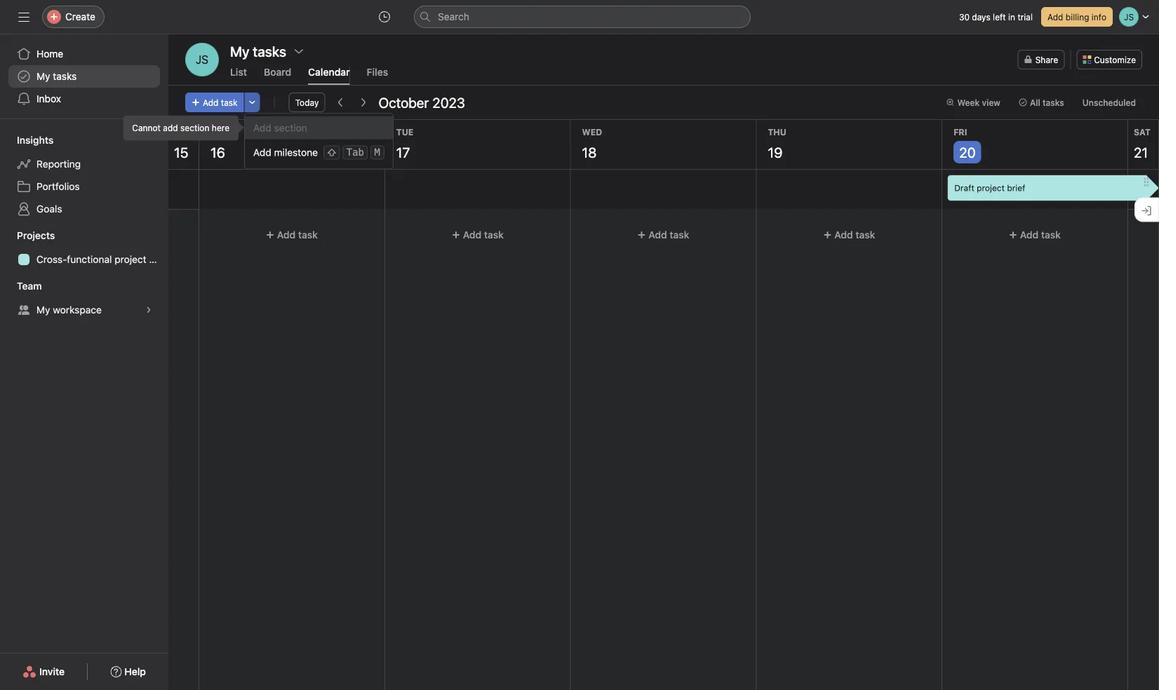 Task type: vqa. For each thing, say whether or not it's contained in the screenshot.
Mark complete image within the clean closet cell
no



Task type: describe. For each thing, give the bounding box(es) containing it.
october 2023
[[379, 94, 465, 111]]

fri 20
[[954, 127, 976, 160]]

draft
[[955, 183, 975, 193]]

add inside add billing info button
[[1048, 12, 1064, 22]]

19
[[768, 144, 783, 160]]

cannot add section here tooltip
[[124, 116, 242, 140]]

fri
[[954, 127, 967, 137]]

sun 15
[[174, 127, 193, 160]]

billing
[[1066, 12, 1090, 22]]

all
[[1030, 98, 1041, 107]]

add section
[[253, 122, 307, 134]]

tue
[[396, 127, 414, 137]]

thu 19
[[768, 127, 787, 160]]

help button
[[101, 660, 155, 685]]

cross-functional project plan
[[36, 254, 168, 265]]

portfolios
[[36, 181, 80, 192]]

my tasks link
[[8, 65, 160, 88]]

share button
[[1018, 50, 1065, 69]]

board
[[264, 66, 291, 78]]

17
[[396, 144, 410, 160]]

thu
[[768, 127, 787, 137]]

tasks for all tasks
[[1043, 98, 1065, 107]]

m
[[375, 147, 380, 158]]

inbox link
[[8, 88, 160, 110]]

all tasks
[[1030, 98, 1065, 107]]

calendar link
[[308, 66, 350, 85]]

add section menu item
[[245, 116, 393, 139]]

calendar
[[308, 66, 350, 78]]

see details, my workspace image
[[145, 306, 153, 314]]

0 vertical spatial project
[[977, 183, 1005, 193]]

history image
[[379, 11, 390, 22]]

wed 18
[[582, 127, 602, 160]]

board link
[[264, 66, 291, 85]]

cannot
[[132, 123, 161, 133]]

tab
[[346, 147, 364, 158]]

30 days left in trial
[[959, 12, 1033, 22]]

tue 17
[[396, 127, 414, 160]]

share
[[1036, 55, 1059, 65]]

more actions image
[[248, 98, 257, 107]]

mon
[[211, 127, 231, 137]]

unscheduled
[[1083, 98, 1136, 107]]

hide sidebar image
[[18, 11, 29, 22]]

team button
[[0, 279, 42, 293]]

my tasks
[[36, 71, 77, 82]]

cross-functional project plan link
[[8, 248, 168, 271]]

global element
[[0, 34, 168, 119]]

18
[[582, 144, 597, 160]]

info
[[1092, 12, 1107, 22]]

portfolios link
[[8, 175, 160, 198]]

files link
[[367, 66, 388, 85]]

reporting link
[[8, 153, 160, 175]]

team
[[17, 280, 42, 292]]

home
[[36, 48, 63, 60]]

week
[[958, 98, 980, 107]]

customize
[[1094, 55, 1136, 65]]

15
[[174, 144, 188, 160]]

my workspace link
[[8, 299, 160, 321]]

draft project brief
[[955, 183, 1026, 193]]

invite
[[39, 666, 65, 678]]

my for my tasks
[[36, 71, 50, 82]]

21
[[1134, 144, 1148, 160]]

list
[[230, 66, 247, 78]]



Task type: locate. For each thing, give the bounding box(es) containing it.
1 horizontal spatial tasks
[[1043, 98, 1065, 107]]

0 horizontal spatial project
[[115, 254, 146, 265]]

search button
[[414, 6, 751, 28]]

workspace
[[53, 304, 102, 316]]

30
[[959, 12, 970, 22]]

in
[[1009, 12, 1016, 22]]

project left plan
[[115, 254, 146, 265]]

days
[[972, 12, 991, 22]]

1 horizontal spatial section
[[274, 122, 307, 134]]

sat 21
[[1134, 127, 1151, 160]]

help
[[124, 666, 146, 678]]

⇧
[[327, 147, 337, 158]]

wed
[[582, 127, 602, 137]]

2023
[[432, 94, 465, 111]]

tasks for my tasks
[[53, 71, 77, 82]]

trial
[[1018, 12, 1033, 22]]

0 vertical spatial tasks
[[53, 71, 77, 82]]

projects button
[[0, 229, 55, 243]]

functional
[[67, 254, 112, 265]]

tasks inside 'dropdown button'
[[1043, 98, 1065, 107]]

sun
[[174, 127, 193, 137]]

add task
[[203, 98, 238, 107], [277, 229, 318, 241], [463, 229, 504, 241], [649, 229, 690, 241], [835, 229, 875, 241], [1020, 229, 1061, 241]]

1 my from the top
[[36, 71, 50, 82]]

teams element
[[0, 274, 168, 324]]

1 vertical spatial tasks
[[1043, 98, 1065, 107]]

my inside global element
[[36, 71, 50, 82]]

goals
[[36, 203, 62, 215]]

js
[[196, 53, 208, 66]]

customize button
[[1077, 50, 1143, 69]]

my down team
[[36, 304, 50, 316]]

20
[[959, 144, 976, 160]]

1 vertical spatial project
[[115, 254, 146, 265]]

week view button
[[940, 93, 1007, 112]]

section right add
[[180, 123, 209, 133]]

reporting
[[36, 158, 81, 170]]

add task button
[[185, 93, 244, 112], [205, 222, 379, 248], [391, 222, 565, 248], [577, 222, 751, 248], [762, 222, 936, 248], [948, 222, 1122, 248]]

left
[[993, 12, 1006, 22]]

plan
[[149, 254, 168, 265]]

home link
[[8, 43, 160, 65]]

my for my workspace
[[36, 304, 50, 316]]

list link
[[230, 66, 247, 85]]

my workspace
[[36, 304, 102, 316]]

create
[[65, 11, 95, 22]]

2 my from the top
[[36, 304, 50, 316]]

tasks down home
[[53, 71, 77, 82]]

section up "add milestone"
[[274, 122, 307, 134]]

js button
[[185, 43, 219, 76]]

project
[[977, 183, 1005, 193], [115, 254, 146, 265]]

today
[[295, 98, 319, 107]]

my tasks
[[230, 43, 286, 59]]

project left brief
[[977, 183, 1005, 193]]

unscheduled button
[[1076, 93, 1143, 112]]

add
[[163, 123, 178, 133]]

sat
[[1134, 127, 1151, 137]]

search
[[438, 11, 469, 22]]

projects element
[[0, 223, 168, 274]]

files
[[367, 66, 388, 78]]

16
[[211, 144, 225, 160]]

my inside teams element
[[36, 304, 50, 316]]

my up inbox
[[36, 71, 50, 82]]

create button
[[42, 6, 105, 28]]

add billing info button
[[1041, 7, 1113, 27]]

milestone
[[274, 147, 318, 158]]

0 horizontal spatial tasks
[[53, 71, 77, 82]]

insights
[[17, 134, 54, 146]]

add inside add section menu item
[[253, 122, 271, 134]]

previous week image
[[335, 97, 346, 108]]

1 horizontal spatial project
[[977, 183, 1005, 193]]

0 vertical spatial my
[[36, 71, 50, 82]]

my
[[36, 71, 50, 82], [36, 304, 50, 316]]

add
[[1048, 12, 1064, 22], [203, 98, 219, 107], [253, 122, 271, 134], [253, 147, 271, 158], [277, 229, 296, 241], [463, 229, 481, 241], [649, 229, 667, 241], [835, 229, 853, 241], [1020, 229, 1039, 241]]

add milestone
[[253, 147, 318, 158]]

inbox
[[36, 93, 61, 105]]

section inside menu item
[[274, 122, 307, 134]]

section inside tooltip
[[180, 123, 209, 133]]

add billing info
[[1048, 12, 1107, 22]]

week view
[[958, 98, 1001, 107]]

cross-
[[36, 254, 67, 265]]

1 vertical spatial my
[[36, 304, 50, 316]]

october
[[379, 94, 429, 111]]

insights button
[[0, 133, 54, 147]]

cannot add section here
[[132, 123, 229, 133]]

today button
[[289, 93, 325, 112]]

tasks inside global element
[[53, 71, 77, 82]]

view
[[982, 98, 1001, 107]]

projects
[[17, 230, 55, 241]]

brief
[[1007, 183, 1026, 193]]

0 horizontal spatial section
[[180, 123, 209, 133]]

insights element
[[0, 128, 168, 223]]

show options image
[[293, 46, 305, 57]]

next week image
[[358, 97, 369, 108]]

all tasks button
[[1013, 93, 1071, 112]]

goals link
[[8, 198, 160, 220]]

invite button
[[13, 660, 74, 685]]

search list box
[[414, 6, 751, 28]]

tasks right all
[[1043, 98, 1065, 107]]



